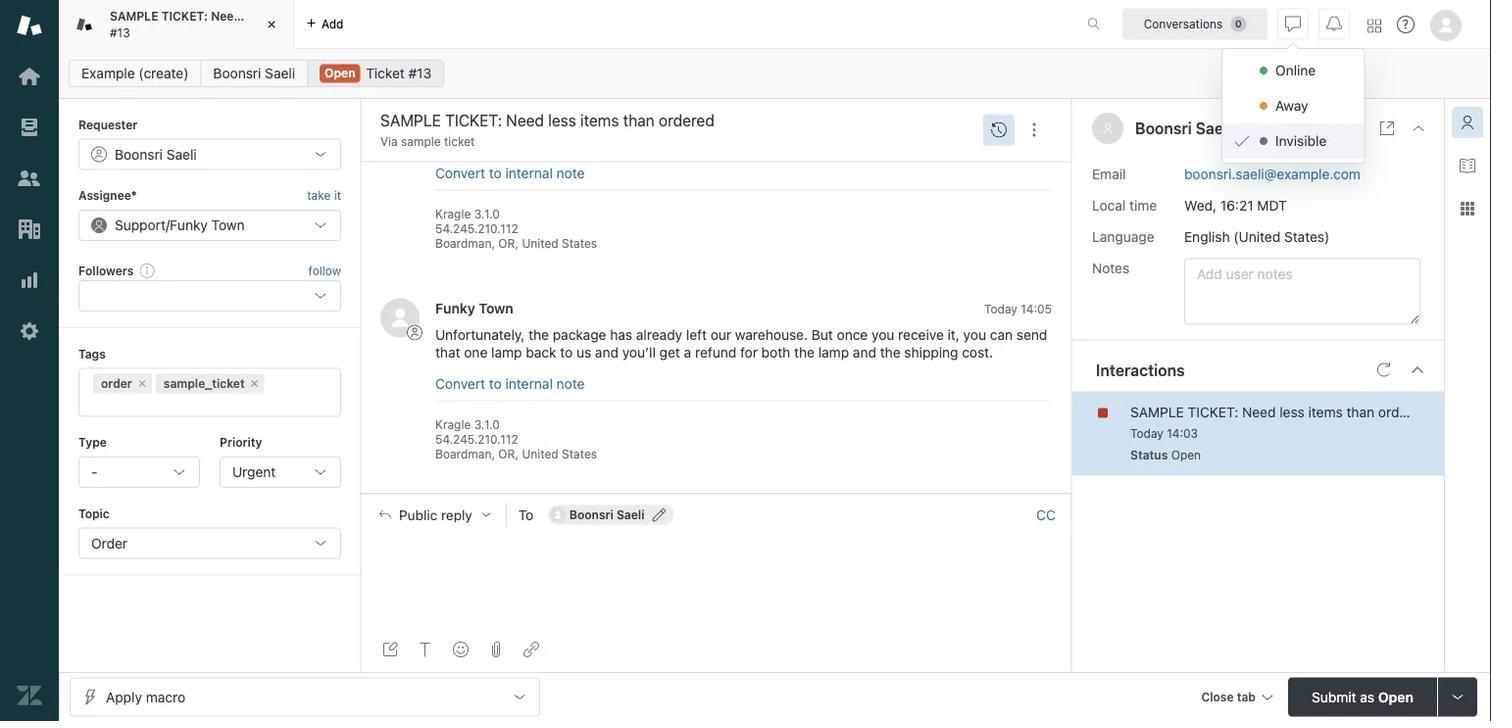 Task type: vqa. For each thing, say whether or not it's contained in the screenshot.
Jensen in conversationLabel Log
no



Task type: describe. For each thing, give the bounding box(es) containing it.
submit
[[1312, 689, 1357, 706]]

add link (cmd k) image
[[524, 642, 539, 658]]

menu containing online
[[1222, 48, 1365, 164]]

- button
[[78, 457, 200, 488]]

2 lamp from the left
[[819, 345, 849, 361]]

saeli up boonsri.saeli@example.com
[[1196, 119, 1232, 138]]

today inside conversationlabel 'log'
[[985, 302, 1018, 316]]

example (create) button
[[69, 60, 201, 87]]

order
[[91, 535, 128, 551]]

organizations image
[[17, 217, 42, 242]]

Subject field
[[377, 109, 978, 132]]

public reply
[[399, 507, 472, 523]]

ticket: for sample ticket: need less items than ordered #13
[[161, 9, 208, 23]]

you'll
[[622, 345, 656, 361]]

shipping
[[905, 345, 959, 361]]

package
[[553, 327, 606, 343]]

us
[[577, 345, 591, 361]]

notes
[[1092, 260, 1130, 276]]

take it button
[[307, 186, 341, 206]]

notifications image
[[1327, 16, 1342, 32]]

macro
[[146, 689, 185, 706]]

it
[[334, 189, 341, 202]]

apps image
[[1460, 201, 1476, 217]]

support
[[115, 217, 166, 233]]

saeli inside requester element
[[166, 146, 197, 162]]

1 internal from the top
[[506, 165, 553, 181]]

local time
[[1092, 197, 1157, 213]]

town inside conversationlabel 'log'
[[479, 300, 514, 316]]

take it
[[307, 189, 341, 202]]

need for sample ticket: need less items than ordered #13
[[211, 9, 241, 23]]

follow button
[[309, 262, 341, 279]]

get
[[660, 345, 680, 361]]

already
[[636, 327, 683, 343]]

avatar image
[[380, 299, 420, 338]]

status
[[1131, 449, 1168, 462]]

1 and from the left
[[595, 345, 619, 361]]

public reply button
[[362, 495, 506, 536]]

open inside secondary element
[[325, 66, 355, 80]]

email
[[1092, 166, 1126, 182]]

away
[[1276, 98, 1309, 114]]

conversationlabel log
[[361, 90, 1072, 494]]

close
[[1202, 691, 1234, 705]]

ticket
[[366, 65, 405, 81]]

cc
[[1037, 507, 1056, 523]]

apply
[[106, 689, 142, 706]]

interactions
[[1096, 361, 1185, 380]]

knowledge image
[[1460, 158, 1476, 174]]

requester
[[78, 118, 138, 131]]

customer context image
[[1460, 115, 1476, 130]]

boonsri saeli inside secondary element
[[213, 65, 295, 81]]

follow
[[309, 264, 341, 278]]

#13 inside sample ticket: need less items than ordered #13
[[110, 25, 130, 39]]

as
[[1360, 689, 1375, 706]]

/
[[166, 217, 170, 233]]

urgent
[[232, 464, 276, 480]]

1 lamp from the left
[[491, 345, 522, 361]]

boonsri inside secondary element
[[213, 65, 261, 81]]

format text image
[[418, 642, 433, 658]]

1 or, from the top
[[499, 237, 519, 251]]

insert emojis image
[[453, 642, 469, 658]]

send
[[1017, 327, 1048, 343]]

type
[[78, 436, 107, 450]]

tab
[[1237, 691, 1256, 705]]

online
[[1276, 62, 1316, 78]]

to inside unfortunately, the package has already left our warehouse. but once you receive it, you can send that one lamp back to us and you'll get a refund for both the lamp and the shipping cost.
[[560, 345, 573, 361]]

one
[[464, 345, 488, 361]]

boonsri.saeli@example.com
[[1185, 166, 1361, 182]]

tags
[[78, 347, 106, 361]]

ticket #13
[[366, 65, 432, 81]]

a
[[684, 345, 692, 361]]

receive
[[898, 327, 944, 343]]

get started image
[[17, 64, 42, 89]]

requester element
[[78, 139, 341, 170]]

open inside sample ticket: need less items than ordered today 14:03 status open
[[1171, 449, 1201, 462]]

funky inside assignee* 'element'
[[170, 217, 208, 233]]

14:05
[[1021, 302, 1052, 316]]

2 you from the left
[[964, 327, 986, 343]]

1 54.245.210.112 from the top
[[435, 222, 518, 236]]

order
[[101, 377, 132, 391]]

cc button
[[1037, 506, 1056, 524]]

sample
[[401, 135, 441, 149]]

that
[[435, 345, 460, 361]]

convert for first the convert to internal note button from the bottom
[[435, 375, 485, 392]]

conversations button
[[1123, 8, 1268, 40]]

remove image for order
[[136, 378, 148, 390]]

to
[[519, 507, 534, 523]]

views image
[[17, 115, 42, 140]]

funky inside conversationlabel 'log'
[[435, 300, 475, 316]]

ticket
[[444, 135, 475, 149]]

2 kragle 3.1.0 54.245.210.112 boardman, or, united states from the top
[[435, 418, 597, 462]]

close tab
[[1202, 691, 1256, 705]]

assignee* element
[[78, 210, 341, 241]]

-
[[91, 464, 98, 480]]

main element
[[0, 0, 59, 722]]

urgent button
[[220, 457, 341, 488]]

2 states from the top
[[562, 448, 597, 462]]

english
[[1185, 229, 1230, 245]]

reporting image
[[17, 268, 42, 293]]

1 horizontal spatial the
[[794, 345, 815, 361]]

add button
[[294, 0, 355, 48]]

1 united from the top
[[522, 237, 559, 251]]

boonsri saeli link
[[200, 60, 308, 87]]

mdt
[[1258, 197, 1287, 213]]

to for second the convert to internal note button from the bottom of the conversationlabel 'log'
[[489, 165, 502, 181]]

need for sample ticket: need less items than ordered today 14:03 status open
[[1243, 404, 1276, 420]]

reply
[[441, 507, 472, 523]]

events image
[[991, 122, 1007, 138]]

it,
[[948, 327, 960, 343]]

unfortunately,
[[435, 327, 525, 343]]

saeli left edit user icon
[[617, 508, 645, 522]]

boonsri right "boonsri.saeli@example.com" icon
[[570, 508, 614, 522]]

submit as open
[[1312, 689, 1414, 706]]

sample ticket: need less items than ordered today 14:03 status open
[[1131, 404, 1428, 462]]

sample_ticket
[[164, 377, 245, 391]]

refund
[[695, 345, 737, 361]]

1 you from the left
[[872, 327, 895, 343]]

via sample ticket
[[380, 135, 475, 149]]

cost.
[[962, 345, 993, 361]]

can
[[990, 327, 1013, 343]]

once
[[837, 327, 868, 343]]

2 horizontal spatial the
[[880, 345, 901, 361]]

(united
[[1234, 229, 1281, 245]]

followers element
[[78, 281, 341, 312]]

sample ticket: need less items than ordered #13
[[110, 9, 380, 39]]

add
[[322, 17, 344, 31]]

warehouse.
[[735, 327, 808, 343]]

states)
[[1285, 229, 1330, 245]]

close tab button
[[1193, 678, 1281, 720]]



Task type: locate. For each thing, give the bounding box(es) containing it.
ordered for sample ticket: need less items than ordered today 14:03 status open
[[1379, 404, 1428, 420]]

0 vertical spatial note
[[557, 165, 585, 181]]

left
[[686, 327, 707, 343]]

0 vertical spatial to
[[489, 165, 502, 181]]

assignee*
[[78, 189, 137, 202]]

town right /
[[211, 217, 245, 233]]

need
[[211, 9, 241, 23], [1243, 404, 1276, 420]]

1 horizontal spatial items
[[1309, 404, 1343, 420]]

1 horizontal spatial ordered
[[1379, 404, 1428, 420]]

funky town link
[[435, 300, 514, 316]]

today 14:05
[[985, 302, 1052, 316]]

3.1.0 down ticket
[[474, 207, 500, 220]]

1 vertical spatial boardman,
[[435, 448, 495, 462]]

example (create)
[[81, 65, 189, 81]]

boonsri saeli up wed,
[[1136, 119, 1232, 138]]

zendesk support image
[[17, 13, 42, 38]]

2 convert from the top
[[435, 375, 485, 392]]

internal
[[506, 165, 553, 181], [506, 375, 553, 392]]

items inside sample ticket: need less items than ordered #13
[[271, 9, 303, 23]]

sample up today 14:03 text field
[[1131, 404, 1184, 420]]

states up package
[[562, 237, 597, 251]]

0 vertical spatial ticket:
[[161, 9, 208, 23]]

convert to internal note down ticket
[[435, 165, 585, 181]]

ticket: for sample ticket: need less items than ordered today 14:03 status open
[[1188, 404, 1239, 420]]

convert to internal note down back at the left
[[435, 375, 585, 392]]

ticket: inside sample ticket: need less items than ordered today 14:03 status open
[[1188, 404, 1239, 420]]

states
[[562, 237, 597, 251], [562, 448, 597, 462]]

1 vertical spatial less
[[1280, 404, 1305, 420]]

ticket actions image
[[1027, 122, 1042, 138]]

button displays agent's chat status as invisible. image
[[1286, 16, 1301, 32]]

1 vertical spatial ticket:
[[1188, 404, 1239, 420]]

the down but
[[794, 345, 815, 361]]

0 horizontal spatial less
[[244, 9, 268, 23]]

1 vertical spatial united
[[522, 448, 559, 462]]

has
[[610, 327, 633, 343]]

note for second the convert to internal note button from the bottom of the conversationlabel 'log'
[[557, 165, 585, 181]]

0 horizontal spatial lamp
[[491, 345, 522, 361]]

1 horizontal spatial open
[[1171, 449, 1201, 462]]

1 vertical spatial open
[[1171, 449, 1201, 462]]

1 horizontal spatial funky
[[435, 300, 475, 316]]

0 horizontal spatial items
[[271, 9, 303, 23]]

town up unfortunately,
[[479, 300, 514, 316]]

ticket: inside sample ticket: need less items than ordered #13
[[161, 9, 208, 23]]

0 vertical spatial 3.1.0
[[474, 207, 500, 220]]

sample up the example (create)
[[110, 9, 158, 23]]

customers image
[[17, 166, 42, 191]]

convert to internal note button down ticket
[[435, 164, 585, 182]]

0 horizontal spatial funky
[[170, 217, 208, 233]]

town
[[211, 217, 245, 233], [479, 300, 514, 316]]

0 horizontal spatial you
[[872, 327, 895, 343]]

invisible
[[1276, 133, 1327, 149]]

topic element
[[78, 528, 341, 559]]

1 vertical spatial items
[[1309, 404, 1343, 420]]

our
[[711, 327, 732, 343]]

ordered inside sample ticket: need less items than ordered #13
[[335, 9, 380, 23]]

1 vertical spatial 54.245.210.112
[[435, 433, 518, 446]]

0 horizontal spatial the
[[529, 327, 549, 343]]

2 boardman, from the top
[[435, 448, 495, 462]]

1 vertical spatial convert to internal note
[[435, 375, 585, 392]]

open down 14:03
[[1171, 449, 1201, 462]]

0 horizontal spatial #13
[[110, 25, 130, 39]]

zendesk products image
[[1368, 19, 1382, 33]]

less
[[244, 9, 268, 23], [1280, 404, 1305, 420]]

Today 14:03 text field
[[1131, 427, 1198, 441]]

boonsri.saeli@example.com image
[[550, 507, 566, 523]]

boardman, up reply
[[435, 448, 495, 462]]

note for first the convert to internal note button from the bottom
[[557, 375, 585, 392]]

#13 right ticket
[[408, 65, 432, 81]]

lamp
[[491, 345, 522, 361], [819, 345, 849, 361]]

0 horizontal spatial open
[[325, 66, 355, 80]]

time
[[1130, 197, 1157, 213]]

14:03
[[1167, 427, 1198, 441]]

you up 'cost.' in the right of the page
[[964, 327, 986, 343]]

1 vertical spatial today
[[1131, 427, 1164, 441]]

1 vertical spatial to
[[560, 345, 573, 361]]

1 horizontal spatial and
[[853, 345, 877, 361]]

1 vertical spatial than
[[1347, 404, 1375, 420]]

saeli down close icon
[[265, 65, 295, 81]]

0 vertical spatial open
[[325, 66, 355, 80]]

than for sample ticket: need less items than ordered #13
[[306, 9, 332, 23]]

1 horizontal spatial town
[[479, 300, 514, 316]]

lamp right "one"
[[491, 345, 522, 361]]

for
[[740, 345, 758, 361]]

language
[[1092, 229, 1155, 245]]

invisible menu item
[[1223, 124, 1364, 159]]

2 3.1.0 from the top
[[474, 418, 500, 431]]

tab containing sample ticket: need less items than ordered
[[59, 0, 380, 49]]

0 vertical spatial kragle
[[435, 207, 471, 220]]

0 vertical spatial today
[[985, 302, 1018, 316]]

funky right the support
[[170, 217, 208, 233]]

0 horizontal spatial and
[[595, 345, 619, 361]]

admin image
[[17, 319, 42, 344]]

boonsri saeli down requester
[[115, 146, 197, 162]]

hide composer image
[[708, 486, 724, 502]]

convert to internal note button down back at the left
[[435, 375, 585, 393]]

2 and from the left
[[853, 345, 877, 361]]

draft mode image
[[382, 642, 398, 658]]

kragle 3.1.0 54.245.210.112 boardman, or, united states up to
[[435, 418, 597, 462]]

sample for sample ticket: need less items than ordered #13
[[110, 9, 158, 23]]

1 horizontal spatial ticket:
[[1188, 404, 1239, 420]]

user image
[[1102, 123, 1114, 134], [1104, 124, 1112, 134]]

boonsri up time at the right of page
[[1136, 119, 1192, 138]]

the up back at the left
[[529, 327, 549, 343]]

need inside sample ticket: need less items than ordered #13
[[211, 9, 241, 23]]

local
[[1092, 197, 1126, 213]]

lamp down but
[[819, 345, 849, 361]]

less inside sample ticket: need less items than ordered today 14:03 status open
[[1280, 404, 1305, 420]]

0 horizontal spatial town
[[211, 217, 245, 233]]

tabs tab list
[[59, 0, 1067, 49]]

than
[[306, 9, 332, 23], [1347, 404, 1375, 420]]

apply macro
[[106, 689, 185, 706]]

1 vertical spatial ordered
[[1379, 404, 1428, 420]]

1 vertical spatial internal
[[506, 375, 553, 392]]

2 remove image from the left
[[249, 378, 261, 390]]

priority
[[220, 436, 262, 450]]

items for sample ticket: need less items than ordered #13
[[271, 9, 303, 23]]

1 horizontal spatial need
[[1243, 404, 1276, 420]]

via
[[380, 135, 398, 149]]

1 vertical spatial or,
[[499, 448, 519, 462]]

1 horizontal spatial today
[[1131, 427, 1164, 441]]

1 vertical spatial convert to internal note button
[[435, 375, 585, 393]]

0 horizontal spatial ordered
[[335, 9, 380, 23]]

0 vertical spatial boardman,
[[435, 237, 495, 251]]

but
[[812, 327, 833, 343]]

add attachment image
[[488, 642, 504, 658]]

view more details image
[[1380, 121, 1395, 136]]

2 convert to internal note button from the top
[[435, 375, 585, 393]]

today up the status
[[1131, 427, 1164, 441]]

0 vertical spatial kragle 3.1.0 54.245.210.112 boardman, or, united states
[[435, 207, 597, 251]]

boonsri saeli down sample ticket: need less items than ordered #13
[[213, 65, 295, 81]]

1 vertical spatial convert
[[435, 375, 485, 392]]

1 vertical spatial need
[[1243, 404, 1276, 420]]

boonsri saeli inside requester element
[[115, 146, 197, 162]]

1 horizontal spatial remove image
[[249, 378, 261, 390]]

tab
[[59, 0, 380, 49]]

2 note from the top
[[557, 375, 585, 392]]

#13 up example
[[110, 25, 130, 39]]

0 horizontal spatial ticket:
[[161, 9, 208, 23]]

menu
[[1222, 48, 1365, 164]]

back
[[526, 345, 556, 361]]

1 vertical spatial 3.1.0
[[474, 418, 500, 431]]

than for sample ticket: need less items than ordered today 14:03 status open
[[1347, 404, 1375, 420]]

0 vertical spatial convert to internal note button
[[435, 164, 585, 182]]

the down receive
[[880, 345, 901, 361]]

kragle 3.1.0 54.245.210.112 boardman, or, united states up funky town link
[[435, 207, 597, 251]]

info on adding followers image
[[139, 263, 155, 278]]

0 vertical spatial than
[[306, 9, 332, 23]]

0 vertical spatial states
[[562, 237, 597, 251]]

and down 'has'
[[595, 345, 619, 361]]

0 horizontal spatial need
[[211, 9, 241, 23]]

2 kragle from the top
[[435, 418, 471, 431]]

than inside sample ticket: need less items than ordered #13
[[306, 9, 332, 23]]

items
[[271, 9, 303, 23], [1309, 404, 1343, 420]]

2 or, from the top
[[499, 448, 519, 462]]

funky town
[[435, 300, 514, 316]]

kragle down that
[[435, 418, 471, 431]]

1 convert to internal note button from the top
[[435, 164, 585, 182]]

54.245.210.112 up reply
[[435, 433, 518, 446]]

0 vertical spatial less
[[244, 9, 268, 23]]

followers
[[78, 264, 134, 277]]

get help image
[[1397, 16, 1415, 33]]

sample for sample ticket: need less items than ordered today 14:03 status open
[[1131, 404, 1184, 420]]

convert for second the convert to internal note button from the bottom of the conversationlabel 'log'
[[435, 165, 485, 181]]

0 vertical spatial funky
[[170, 217, 208, 233]]

to
[[489, 165, 502, 181], [560, 345, 573, 361], [489, 375, 502, 392]]

less inside sample ticket: need less items than ordered #13
[[244, 9, 268, 23]]

0 horizontal spatial remove image
[[136, 378, 148, 390]]

remove image right 'order'
[[136, 378, 148, 390]]

0 vertical spatial sample
[[110, 9, 158, 23]]

0 vertical spatial convert to internal note
[[435, 165, 585, 181]]

boardman,
[[435, 237, 495, 251], [435, 448, 495, 462]]

united
[[522, 237, 559, 251], [522, 448, 559, 462]]

1 vertical spatial town
[[479, 300, 514, 316]]

edit user image
[[653, 508, 666, 522]]

1 horizontal spatial less
[[1280, 404, 1305, 420]]

convert to internal note button
[[435, 164, 585, 182], [435, 375, 585, 393]]

boonsri saeli right "boonsri.saeli@example.com" icon
[[570, 508, 645, 522]]

less for sample ticket: need less items than ordered #13
[[244, 9, 268, 23]]

convert to internal note
[[435, 165, 585, 181], [435, 375, 585, 392]]

Add user notes text field
[[1185, 258, 1421, 325]]

1 horizontal spatial sample
[[1131, 404, 1184, 420]]

remove image for sample_ticket
[[249, 378, 261, 390]]

0 vertical spatial or,
[[499, 237, 519, 251]]

0 vertical spatial 54.245.210.112
[[435, 222, 518, 236]]

boonsri inside requester element
[[115, 146, 163, 162]]

today up can
[[985, 302, 1018, 316]]

2 54.245.210.112 from the top
[[435, 433, 518, 446]]

ordered for sample ticket: need less items than ordered #13
[[335, 9, 380, 23]]

convert
[[435, 165, 485, 181], [435, 375, 485, 392]]

boonsri
[[213, 65, 261, 81], [1136, 119, 1192, 138], [115, 146, 163, 162], [570, 508, 614, 522]]

Today 14:05 text field
[[985, 302, 1052, 316]]

wed, 16:21 mdt
[[1185, 197, 1287, 213]]

convert down ticket
[[435, 165, 485, 181]]

54.245.210.112 up funky town link
[[435, 222, 518, 236]]

open right 'as'
[[1379, 689, 1414, 706]]

0 horizontal spatial sample
[[110, 9, 158, 23]]

0 vertical spatial town
[[211, 217, 245, 233]]

you
[[872, 327, 895, 343], [964, 327, 986, 343]]

today inside sample ticket: need less items than ordered today 14:03 status open
[[1131, 427, 1164, 441]]

close image
[[1411, 121, 1427, 136]]

conversations
[[1144, 17, 1223, 31]]

support / funky town
[[115, 217, 245, 233]]

kragle
[[435, 207, 471, 220], [435, 418, 471, 431]]

sample inside sample ticket: need less items than ordered #13
[[110, 9, 158, 23]]

or, up to
[[499, 448, 519, 462]]

1 3.1.0 from the top
[[474, 207, 500, 220]]

convert to internal note for second the convert to internal note button from the bottom of the conversationlabel 'log'
[[435, 165, 585, 181]]

0 horizontal spatial than
[[306, 9, 332, 23]]

less for sample ticket: need less items than ordered today 14:03 status open
[[1280, 404, 1305, 420]]

1 convert to internal note from the top
[[435, 165, 585, 181]]

0 vertical spatial convert
[[435, 165, 485, 181]]

open
[[325, 66, 355, 80], [1171, 449, 1201, 462], [1379, 689, 1414, 706]]

saeli up support / funky town
[[166, 146, 197, 162]]

you right the once on the top right
[[872, 327, 895, 343]]

1 vertical spatial kragle
[[435, 418, 471, 431]]

ticket: up 14:03
[[1188, 404, 1239, 420]]

funky up unfortunately,
[[435, 300, 475, 316]]

3.1.0 down "one"
[[474, 418, 500, 431]]

convert to internal note for first the convert to internal note button from the bottom
[[435, 375, 585, 392]]

sample
[[110, 9, 158, 23], [1131, 404, 1184, 420]]

remove image
[[136, 378, 148, 390], [249, 378, 261, 390]]

0 vertical spatial need
[[211, 9, 241, 23]]

0 horizontal spatial today
[[985, 302, 1018, 316]]

convert down that
[[435, 375, 485, 392]]

2 internal from the top
[[506, 375, 553, 392]]

1 vertical spatial kragle 3.1.0 54.245.210.112 boardman, or, united states
[[435, 418, 597, 462]]

0 vertical spatial internal
[[506, 165, 553, 181]]

saeli
[[265, 65, 295, 81], [1196, 119, 1232, 138], [166, 146, 197, 162], [617, 508, 645, 522]]

2 vertical spatial open
[[1379, 689, 1414, 706]]

ordered inside sample ticket: need less items than ordered today 14:03 status open
[[1379, 404, 1428, 420]]

displays possible ticket submission types image
[[1450, 690, 1466, 706]]

1 horizontal spatial #13
[[408, 65, 432, 81]]

public
[[399, 507, 438, 523]]

zendesk image
[[17, 683, 42, 709]]

and
[[595, 345, 619, 361], [853, 345, 877, 361]]

example
[[81, 65, 135, 81]]

2 united from the top
[[522, 448, 559, 462]]

unfortunately, the package has already left our warehouse. but once you receive it, you can send that one lamp back to us and you'll get a refund for both the lamp and the shipping cost.
[[435, 327, 1051, 361]]

to for first the convert to internal note button from the bottom
[[489, 375, 502, 392]]

(create)
[[139, 65, 189, 81]]

1 vertical spatial sample
[[1131, 404, 1184, 420]]

boonsri down sample ticket: need less items than ordered #13
[[213, 65, 261, 81]]

54.245.210.112
[[435, 222, 518, 236], [435, 433, 518, 446]]

1 kragle 3.1.0 54.245.210.112 boardman, or, united states from the top
[[435, 207, 597, 251]]

kragle 3.1.0 54.245.210.112 boardman, or, united states
[[435, 207, 597, 251], [435, 418, 597, 462]]

or, up funky town
[[499, 237, 519, 251]]

1 remove image from the left
[[136, 378, 148, 390]]

2 vertical spatial to
[[489, 375, 502, 392]]

ticket: up (create)
[[161, 9, 208, 23]]

both
[[762, 345, 791, 361]]

0 vertical spatial items
[[271, 9, 303, 23]]

#13 inside secondary element
[[408, 65, 432, 81]]

town inside assignee* 'element'
[[211, 217, 245, 233]]

1 vertical spatial funky
[[435, 300, 475, 316]]

need inside sample ticket: need less items than ordered today 14:03 status open
[[1243, 404, 1276, 420]]

items for sample ticket: need less items than ordered today 14:03 status open
[[1309, 404, 1343, 420]]

topic
[[78, 507, 110, 521]]

1 convert from the top
[[435, 165, 485, 181]]

states up "boonsri.saeli@example.com" icon
[[562, 448, 597, 462]]

sample inside sample ticket: need less items than ordered today 14:03 status open
[[1131, 404, 1184, 420]]

today
[[985, 302, 1018, 316], [1131, 427, 1164, 441]]

close image
[[262, 15, 281, 34]]

wed,
[[1185, 197, 1217, 213]]

Public reply composer text field
[[371, 536, 1063, 577]]

0 vertical spatial #13
[[110, 25, 130, 39]]

funky
[[170, 217, 208, 233], [435, 300, 475, 316]]

boonsri down requester
[[115, 146, 163, 162]]

1 vertical spatial states
[[562, 448, 597, 462]]

note
[[557, 165, 585, 181], [557, 375, 585, 392]]

than inside sample ticket: need less items than ordered today 14:03 status open
[[1347, 404, 1375, 420]]

0 vertical spatial ordered
[[335, 9, 380, 23]]

1 boardman, from the top
[[435, 237, 495, 251]]

1 vertical spatial note
[[557, 375, 585, 392]]

1 states from the top
[[562, 237, 597, 251]]

1 vertical spatial #13
[[408, 65, 432, 81]]

open left ticket
[[325, 66, 355, 80]]

16:21
[[1221, 197, 1254, 213]]

1 kragle from the top
[[435, 207, 471, 220]]

and down the once on the top right
[[853, 345, 877, 361]]

boardman, up funky town
[[435, 237, 495, 251]]

remove image right sample_ticket
[[249, 378, 261, 390]]

1 horizontal spatial you
[[964, 327, 986, 343]]

1 horizontal spatial lamp
[[819, 345, 849, 361]]

1 horizontal spatial than
[[1347, 404, 1375, 420]]

secondary element
[[59, 54, 1492, 93]]

1 note from the top
[[557, 165, 585, 181]]

2 horizontal spatial open
[[1379, 689, 1414, 706]]

0 vertical spatial united
[[522, 237, 559, 251]]

items inside sample ticket: need less items than ordered today 14:03 status open
[[1309, 404, 1343, 420]]

kragle down ticket
[[435, 207, 471, 220]]

saeli inside secondary element
[[265, 65, 295, 81]]

2 convert to internal note from the top
[[435, 375, 585, 392]]



